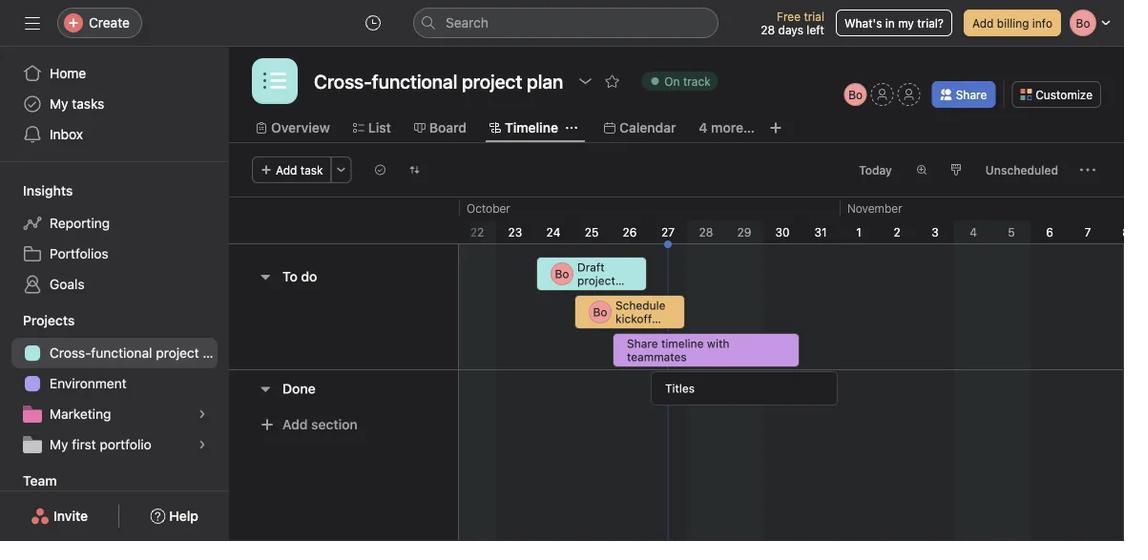 Task type: vqa. For each thing, say whether or not it's contained in the screenshot.
New insights icon
no



Task type: describe. For each thing, give the bounding box(es) containing it.
more actions image
[[1080, 162, 1096, 178]]

add task
[[276, 163, 323, 177]]

calendar
[[619, 120, 676, 136]]

done button
[[283, 372, 316, 406]]

collapse task list for the section to do image
[[258, 269, 273, 284]]

share for share timeline with teammates
[[627, 337, 658, 350]]

brief
[[577, 287, 602, 301]]

projects
[[23, 313, 75, 328]]

tasks
[[72, 96, 104, 112]]

4 for 4 more…
[[699, 120, 708, 136]]

environment link
[[11, 368, 218, 399]]

4 more…
[[699, 120, 755, 136]]

what's in my trial? button
[[836, 10, 952, 36]]

left
[[807, 23, 825, 36]]

search
[[446, 15, 489, 31]]

insights button
[[0, 181, 73, 200]]

meeting
[[616, 325, 659, 339]]

3
[[932, 225, 939, 239]]

projects button
[[0, 311, 75, 330]]

add section
[[283, 417, 358, 432]]

list link
[[353, 117, 391, 138]]

list
[[368, 120, 391, 136]]

share timeline with teammates
[[627, 337, 730, 364]]

titles
[[665, 382, 695, 395]]

add for add task
[[276, 163, 297, 177]]

on track
[[665, 74, 711, 88]]

customize
[[1036, 88, 1093, 101]]

customize button
[[1012, 81, 1101, 108]]

draft project brief
[[577, 261, 615, 301]]

28 inside free trial 28 days left
[[761, 23, 775, 36]]

track
[[683, 74, 711, 88]]

7
[[1085, 225, 1091, 239]]

color: priority image
[[950, 164, 962, 176]]

26
[[623, 225, 637, 239]]

portfolios link
[[11, 239, 218, 269]]

my tasks link
[[11, 89, 218, 119]]

reporting
[[50, 215, 110, 231]]

to
[[283, 269, 298, 284]]

calendar link
[[604, 117, 676, 138]]

share for share
[[956, 88, 987, 101]]

my
[[898, 16, 914, 30]]

add to starred image
[[604, 73, 620, 89]]

global element
[[0, 47, 229, 161]]

overview
[[271, 120, 330, 136]]

more…
[[711, 120, 755, 136]]

portfolios
[[50, 246, 108, 262]]

my for my first portfolio
[[50, 437, 68, 452]]

22
[[470, 225, 484, 239]]

insights
[[23, 183, 73, 199]]

history image
[[366, 15, 381, 31]]

my for my tasks
[[50, 96, 68, 112]]

portfolio
[[100, 437, 152, 452]]

cross-
[[50, 345, 91, 361]]

bo inside button
[[849, 88, 863, 101]]

2
[[894, 225, 901, 239]]

bo button
[[844, 83, 867, 106]]

home link
[[11, 58, 218, 89]]

29
[[737, 225, 752, 239]]

23
[[508, 225, 522, 239]]

1 horizontal spatial project
[[577, 274, 615, 287]]

search list box
[[413, 8, 719, 38]]

show options image
[[578, 73, 593, 89]]

add for add section
[[283, 417, 308, 432]]

inbox link
[[11, 119, 218, 150]]

to do button
[[283, 260, 317, 294]]

team button
[[0, 470, 57, 492]]

board
[[429, 120, 467, 136]]

team
[[23, 473, 57, 489]]

today
[[859, 163, 892, 177]]

schedule kickoff meeting
[[616, 299, 666, 339]]

unscheduled button
[[977, 157, 1067, 183]]

november
[[848, 201, 903, 215]]

done
[[283, 381, 316, 397]]

24
[[547, 225, 561, 239]]

timeline link
[[490, 117, 558, 138]]

add tab image
[[768, 120, 784, 136]]

add task button
[[252, 157, 332, 183]]

see details, my first portfolio image
[[197, 439, 208, 450]]



Task type: locate. For each thing, give the bounding box(es) containing it.
0 horizontal spatial bo
[[555, 267, 569, 281]]

today button
[[851, 157, 901, 183]]

share up color: priority icon
[[956, 88, 987, 101]]

with
[[707, 337, 730, 350]]

on
[[665, 74, 680, 88]]

28 left days
[[761, 23, 775, 36]]

create button
[[57, 8, 142, 38]]

kickoff
[[616, 312, 652, 325]]

my left first on the bottom left of page
[[50, 437, 68, 452]]

0 horizontal spatial project
[[156, 345, 199, 361]]

1 vertical spatial add
[[276, 163, 297, 177]]

add billing info button
[[964, 10, 1061, 36]]

0 vertical spatial bo
[[849, 88, 863, 101]]

0 vertical spatial 4
[[699, 120, 708, 136]]

0 horizontal spatial 28
[[699, 225, 713, 239]]

free trial 28 days left
[[761, 10, 825, 36]]

goals
[[50, 276, 85, 292]]

1 vertical spatial 4
[[970, 225, 977, 239]]

marketing
[[50, 406, 111, 422]]

my tasks
[[50, 96, 104, 112]]

add billing info
[[973, 16, 1053, 30]]

None text field
[[309, 64, 568, 98]]

add left task
[[276, 163, 297, 177]]

share down the kickoff in the right of the page
[[627, 337, 658, 350]]

share button
[[932, 81, 996, 108]]

all tasks image
[[375, 164, 386, 176]]

1 horizontal spatial share
[[956, 88, 987, 101]]

trial?
[[917, 16, 944, 30]]

4 left more…
[[699, 120, 708, 136]]

info
[[1033, 16, 1053, 30]]

bo for schedule kickoff meeting
[[593, 305, 607, 319]]

overview link
[[256, 117, 330, 138]]

invite
[[54, 508, 88, 524]]

5
[[1008, 225, 1015, 239]]

my first portfolio
[[50, 437, 152, 452]]

bo down what's
[[849, 88, 863, 101]]

share inside the share timeline with teammates
[[627, 337, 658, 350]]

projects element
[[0, 304, 229, 464]]

home
[[50, 65, 86, 81]]

more actions image
[[336, 164, 347, 176]]

1 vertical spatial share
[[627, 337, 658, 350]]

25
[[585, 225, 599, 239]]

october
[[467, 201, 510, 215]]

invite button
[[18, 499, 100, 534]]

unscheduled
[[986, 163, 1058, 177]]

1
[[856, 225, 862, 239]]

1 vertical spatial 28
[[699, 225, 713, 239]]

bo down the brief in the right of the page
[[593, 305, 607, 319]]

project
[[577, 274, 615, 287], [156, 345, 199, 361]]

my inside my tasks link
[[50, 96, 68, 112]]

add inside button
[[283, 417, 308, 432]]

days
[[778, 23, 804, 36]]

0 horizontal spatial share
[[627, 337, 658, 350]]

0 vertical spatial project
[[577, 274, 615, 287]]

on track button
[[633, 68, 727, 94]]

see details, marketing image
[[197, 408, 208, 420]]

weeks image
[[916, 164, 928, 176]]

0 vertical spatial my
[[50, 96, 68, 112]]

1 horizontal spatial bo
[[593, 305, 607, 319]]

inbox
[[50, 126, 83, 142]]

1 vertical spatial project
[[156, 345, 199, 361]]

add down 'done' button
[[283, 417, 308, 432]]

add for add billing info
[[973, 16, 994, 30]]

tab actions image
[[566, 122, 577, 134]]

collapse task list for the section done image
[[258, 381, 273, 397]]

my inside my first portfolio link
[[50, 437, 68, 452]]

free
[[777, 10, 801, 23]]

0 vertical spatial add
[[973, 16, 994, 30]]

timeline
[[661, 337, 704, 350]]

2 vertical spatial bo
[[593, 305, 607, 319]]

schedule
[[616, 299, 666, 312]]

plan
[[203, 345, 229, 361]]

billing
[[997, 16, 1029, 30]]

help
[[169, 508, 198, 524]]

help button
[[138, 499, 211, 534]]

board link
[[414, 117, 467, 138]]

none image
[[409, 164, 421, 176]]

4
[[699, 120, 708, 136], [970, 225, 977, 239]]

goals link
[[11, 269, 218, 300]]

add left billing
[[973, 16, 994, 30]]

28 left 29
[[699, 225, 713, 239]]

what's
[[845, 16, 882, 30]]

search button
[[413, 8, 719, 38]]

2 horizontal spatial bo
[[849, 88, 863, 101]]

reporting link
[[11, 208, 218, 239]]

trial
[[804, 10, 825, 23]]

do
[[301, 269, 317, 284]]

project down 25
[[577, 274, 615, 287]]

functional
[[91, 345, 152, 361]]

environment
[[50, 376, 127, 391]]

section
[[311, 417, 358, 432]]

my first portfolio link
[[11, 429, 218, 460]]

what's in my trial?
[[845, 16, 944, 30]]

hide sidebar image
[[25, 15, 40, 31]]

1 vertical spatial my
[[50, 437, 68, 452]]

4 more… button
[[699, 117, 755, 138]]

marketing link
[[11, 399, 218, 429]]

1 horizontal spatial 4
[[970, 225, 977, 239]]

31
[[815, 225, 827, 239]]

to do
[[283, 269, 317, 284]]

cross-functional project plan
[[50, 345, 229, 361]]

1 horizontal spatial 28
[[761, 23, 775, 36]]

bo left draft
[[555, 267, 569, 281]]

my
[[50, 96, 68, 112], [50, 437, 68, 452]]

2 my from the top
[[50, 437, 68, 452]]

teammates
[[627, 350, 687, 364]]

28
[[761, 23, 775, 36], [699, 225, 713, 239]]

share inside button
[[956, 88, 987, 101]]

draft
[[577, 261, 605, 274]]

project inside cross-functional project plan link
[[156, 345, 199, 361]]

in
[[886, 16, 895, 30]]

4 right 3
[[970, 225, 977, 239]]

1 vertical spatial bo
[[555, 267, 569, 281]]

bo for draft project brief
[[555, 267, 569, 281]]

my left tasks
[[50, 96, 68, 112]]

first
[[72, 437, 96, 452]]

bo
[[849, 88, 863, 101], [555, 267, 569, 281], [593, 305, 607, 319]]

27
[[661, 225, 675, 239]]

cross-functional project plan link
[[11, 338, 229, 368]]

0 horizontal spatial 4
[[699, 120, 708, 136]]

list image
[[263, 70, 286, 93]]

6
[[1046, 225, 1054, 239]]

1 my from the top
[[50, 96, 68, 112]]

2 vertical spatial add
[[283, 417, 308, 432]]

create
[[89, 15, 130, 31]]

timeline
[[505, 120, 558, 136]]

0 vertical spatial 28
[[761, 23, 775, 36]]

add
[[973, 16, 994, 30], [276, 163, 297, 177], [283, 417, 308, 432]]

0 vertical spatial share
[[956, 88, 987, 101]]

insights element
[[0, 174, 229, 304]]

4 for 4
[[970, 225, 977, 239]]

project left plan on the bottom left of the page
[[156, 345, 199, 361]]

4 inside dropdown button
[[699, 120, 708, 136]]

add section button
[[252, 408, 365, 442]]

task
[[301, 163, 323, 177]]



